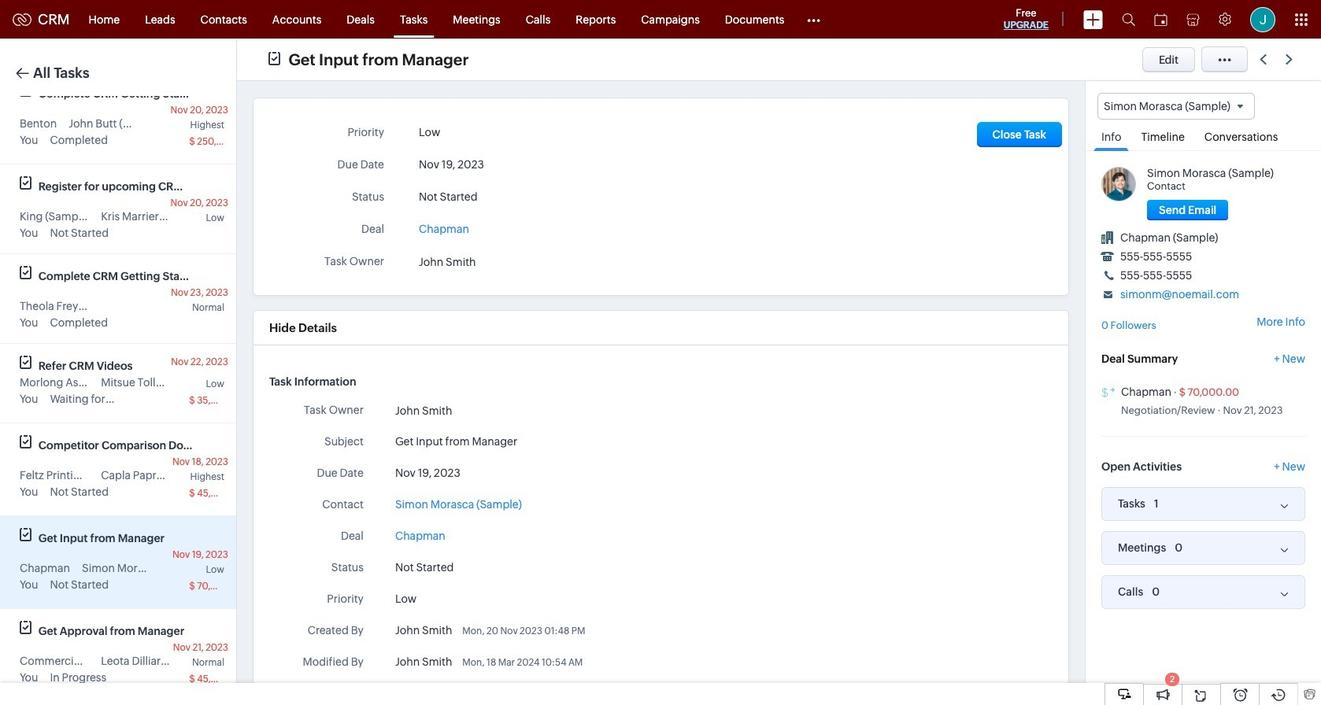 Task type: describe. For each thing, give the bounding box(es) containing it.
create menu element
[[1074, 0, 1113, 38]]

calendar image
[[1155, 13, 1168, 26]]

next record image
[[1286, 54, 1297, 65]]

create menu image
[[1084, 10, 1104, 29]]

profile image
[[1251, 7, 1276, 32]]

search image
[[1123, 13, 1136, 26]]



Task type: locate. For each thing, give the bounding box(es) containing it.
None field
[[1098, 93, 1256, 120]]

search element
[[1113, 0, 1145, 39]]

logo image
[[13, 13, 32, 26]]

None button
[[1148, 200, 1229, 221]]

profile element
[[1241, 0, 1286, 38]]

Other Modules field
[[798, 7, 831, 32]]

previous record image
[[1260, 54, 1267, 65]]



Task type: vqa. For each thing, say whether or not it's contained in the screenshot.
Profile image
yes



